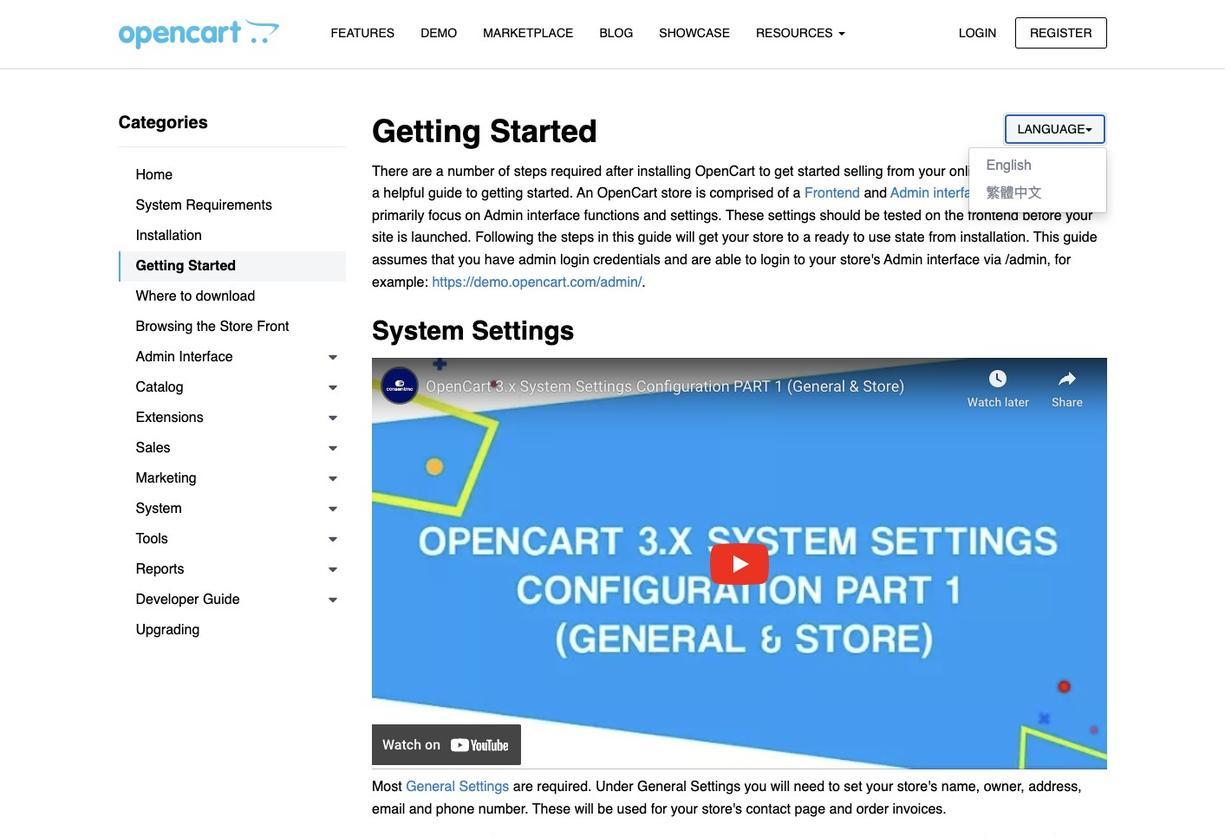 Task type: vqa. For each thing, say whether or not it's contained in the screenshot.
. this guide will primarily focus on admin interface functions and settings. these settings should be tested on the frontend before your site is launched. following the steps in this guide will get your store to a ready to use state from installation. this guide assumes that you have admin login credentials and are able to login to your store's admin interface via
yes



Task type: describe. For each thing, give the bounding box(es) containing it.
english
[[987, 158, 1032, 174]]

developer guide link
[[118, 585, 346, 616]]

sales link
[[118, 434, 346, 464]]

system link
[[118, 494, 346, 525]]

1 vertical spatial interface
[[527, 208, 580, 224]]

via
[[984, 252, 1002, 268]]

english button
[[969, 153, 1106, 180]]

1 vertical spatial this
[[994, 186, 1021, 201]]

system requirements
[[136, 198, 272, 213]]

resources link
[[743, 18, 858, 49]]

marketplace link
[[470, 18, 587, 49]]

admin
[[519, 252, 556, 268]]

language button
[[1003, 113, 1107, 146]]

general inside are required. under general settings you will need to set your store's name, owner, address, email and phone number. these will be used for your store's contact page and order invoices.
[[637, 780, 687, 796]]

where to download link
[[118, 282, 346, 312]]

0 vertical spatial the
[[945, 208, 964, 224]]

showcase link
[[646, 18, 743, 49]]

site
[[372, 230, 394, 246]]

extensions link
[[118, 403, 346, 434]]

will down the 'settings.'
[[676, 230, 695, 246]]

/admin, for example:
[[372, 252, 1071, 290]]

system requirements link
[[118, 191, 346, 221]]

used
[[617, 802, 647, 818]]

under
[[596, 780, 634, 796]]

required.
[[537, 780, 592, 796]]

these inside . this guide will primarily focus on admin interface functions and settings. these settings should be tested on the frontend before your site is launched. following the steps in this guide will get your store to a ready to use state from installation. this guide assumes that you have admin login credentials and are able to login to your store's admin interface via
[[726, 208, 764, 224]]

installation
[[136, 228, 202, 244]]

login link
[[944, 17, 1012, 48]]

online
[[950, 164, 987, 179]]

required
[[551, 164, 602, 179]]

set
[[844, 780, 863, 796]]

will down english button
[[1062, 186, 1082, 201]]

0 horizontal spatial getting
[[136, 258, 184, 274]]

blog
[[600, 26, 633, 40]]

reports
[[136, 562, 184, 578]]

home
[[136, 167, 173, 183]]

2 vertical spatial this
[[1034, 230, 1060, 246]]

settings up the number.
[[459, 780, 509, 796]]

are inside . this guide will primarily focus on admin interface functions and settings. these settings should be tested on the frontend before your site is launched. following the steps in this guide will get your store to a ready to use state from installation. this guide assumes that you have admin login credentials and are able to login to your store's admin interface via
[[691, 252, 711, 268]]

store.
[[991, 164, 1025, 179]]

system for system requirements
[[136, 198, 182, 213]]

1 horizontal spatial started
[[490, 114, 598, 149]]

showcase
[[659, 26, 730, 40]]

use
[[869, 230, 891, 246]]

getting
[[482, 186, 523, 201]]

0 vertical spatial of
[[499, 164, 510, 179]]

upgrading
[[136, 623, 200, 638]]

1 horizontal spatial getting
[[372, 114, 481, 149]]

categories
[[118, 113, 208, 133]]

frontend
[[805, 186, 860, 201]]

to inside are required. under general settings you will need to set your store's name, owner, address, email and phone number. these will be used for your store's contact page and order invoices.
[[829, 780, 840, 796]]

are inside there are a number of steps required after installing opencart to get started selling from your online store. this page is a helpful guide to getting started. an opencart store is comprised of a
[[412, 164, 432, 179]]

register
[[1030, 26, 1092, 39]]

example:
[[372, 275, 428, 290]]

admin up the following
[[484, 208, 523, 224]]

a inside . this guide will primarily focus on admin interface functions and settings. these settings should be tested on the frontend before your site is launched. following the steps in this guide will get your store to a ready to use state from installation. this guide assumes that you have admin login credentials and are able to login to your store's admin interface via
[[803, 230, 811, 246]]

1 vertical spatial of
[[778, 186, 789, 201]]

login
[[959, 26, 997, 39]]

phone
[[436, 802, 475, 818]]

browsing
[[136, 319, 193, 335]]

https://demo.opencart.com/admin/ .
[[432, 275, 646, 290]]

繁體中文 button
[[969, 180, 1106, 208]]

0 horizontal spatial started
[[188, 258, 236, 274]]

most
[[372, 780, 402, 796]]

store's inside . this guide will primarily focus on admin interface functions and settings. these settings should be tested on the frontend before your site is launched. following the steps in this guide will get your store to a ready to use state from installation. this guide assumes that you have admin login credentials and are able to login to your store's admin interface via
[[840, 252, 881, 268]]

getting started link
[[118, 252, 346, 282]]

you inside . this guide will primarily focus on admin interface functions and settings. these settings should be tested on the frontend before your site is launched. following the steps in this guide will get your store to a ready to use state from installation. this guide assumes that you have admin login credentials and are able to login to your store's admin interface via
[[458, 252, 481, 268]]

0 horizontal spatial .
[[642, 275, 646, 290]]

tools link
[[118, 525, 346, 555]]

that
[[431, 252, 455, 268]]

https://demo.opencart.com/admin/
[[432, 275, 642, 290]]

after
[[606, 164, 634, 179]]

settings.
[[671, 208, 722, 224]]

order
[[857, 802, 889, 818]]

to inside where to download 'link'
[[180, 289, 192, 304]]

for inside are required. under general settings you will need to set your store's name, owner, address, email and phone number. these will be used for your store's contact page and order invoices.
[[651, 802, 667, 818]]

0 vertical spatial getting started
[[372, 114, 598, 149]]

helpful
[[384, 186, 425, 201]]

store inside . this guide will primarily focus on admin interface functions and settings. these settings should be tested on the frontend before your site is launched. following the steps in this guide will get your store to a ready to use state from installation. this guide assumes that you have admin login credentials and are able to login to your store's admin interface via
[[753, 230, 784, 246]]

guide up 'before'
[[1024, 186, 1058, 201]]

and down the 'settings.'
[[664, 252, 688, 268]]

browsing the store front
[[136, 319, 289, 335]]

settings inside are required. under general settings you will need to set your store's name, owner, address, email and phone number. these will be used for your store's contact page and order invoices.
[[691, 780, 741, 796]]

credentials
[[593, 252, 661, 268]]

settings down https://demo.opencart.com/admin/ link
[[472, 316, 575, 346]]

tools
[[136, 532, 168, 547]]

address,
[[1029, 780, 1082, 796]]

most general settings
[[372, 780, 509, 796]]

0 vertical spatial opencart
[[695, 164, 755, 179]]

0 horizontal spatial store's
[[702, 802, 742, 818]]

1 general from the left
[[406, 780, 455, 796]]

able
[[715, 252, 742, 268]]

these inside are required. under general settings you will need to set your store's name, owner, address, email and phone number. these will be used for your store's contact page and order invoices.
[[532, 802, 571, 818]]

where to download
[[136, 289, 255, 304]]

will up contact
[[771, 780, 790, 796]]

launched.
[[411, 230, 472, 246]]

for inside /admin, for example:
[[1055, 252, 1071, 268]]

2 login from the left
[[761, 252, 790, 268]]

admin interface link
[[891, 186, 987, 201]]

sales
[[136, 441, 170, 456]]

settings
[[768, 208, 816, 224]]

invoices.
[[893, 802, 947, 818]]

requirements
[[186, 198, 272, 213]]

this inside there are a number of steps required after installing opencart to get started selling from your online store. this page is a helpful guide to getting started. an opencart store is comprised of a
[[1029, 164, 1055, 179]]

0 horizontal spatial getting started
[[136, 258, 236, 274]]

system for system settings
[[372, 316, 465, 346]]

owner,
[[984, 780, 1025, 796]]

admin interface
[[136, 350, 233, 365]]

0 vertical spatial is
[[1094, 164, 1104, 179]]

and left the 'settings.'
[[644, 208, 667, 224]]

frontend and admin interface
[[805, 186, 987, 201]]

https://demo.opencart.com/admin/ link
[[432, 275, 642, 290]]

before
[[1023, 208, 1062, 224]]

2 on from the left
[[926, 208, 941, 224]]



Task type: locate. For each thing, give the bounding box(es) containing it.
0 horizontal spatial opencart
[[597, 186, 658, 201]]

this
[[1029, 164, 1055, 179], [994, 186, 1021, 201], [1034, 230, 1060, 246]]

admin inside admin interface link
[[136, 350, 175, 365]]

0 vertical spatial system
[[136, 198, 182, 213]]

1 horizontal spatial steps
[[561, 230, 594, 246]]

store's up the setting general tab image
[[702, 802, 742, 818]]

1 horizontal spatial be
[[865, 208, 880, 224]]

0 vertical spatial get
[[775, 164, 794, 179]]

are
[[412, 164, 432, 179], [691, 252, 711, 268], [513, 780, 533, 796]]

1 on from the left
[[465, 208, 481, 224]]

steps up started.
[[514, 164, 547, 179]]

from up frontend and admin interface
[[887, 164, 915, 179]]

installing
[[637, 164, 691, 179]]

will down required.
[[575, 802, 594, 818]]

2 vertical spatial the
[[197, 319, 216, 335]]

0 vertical spatial page
[[1059, 164, 1090, 179]]

from inside there are a number of steps required after installing opencart to get started selling from your online store. this page is a helpful guide to getting started. an opencart store is comprised of a
[[887, 164, 915, 179]]

guide
[[428, 186, 462, 201], [1024, 186, 1058, 201], [638, 230, 672, 246], [1064, 230, 1098, 246]]

marketing link
[[118, 464, 346, 494]]

page inside are required. under general settings you will need to set your store's name, owner, address, email and phone number. these will be used for your store's contact page and order invoices.
[[795, 802, 826, 818]]

1 horizontal spatial page
[[1059, 164, 1090, 179]]

2 vertical spatial is
[[398, 230, 408, 246]]

1 horizontal spatial you
[[745, 780, 767, 796]]

browsing the store front link
[[118, 312, 346, 343]]

should
[[820, 208, 861, 224]]

1 vertical spatial be
[[598, 802, 613, 818]]

page down need
[[795, 802, 826, 818]]

functions
[[584, 208, 640, 224]]

0 horizontal spatial of
[[499, 164, 510, 179]]

1 horizontal spatial of
[[778, 186, 789, 201]]

admin interface link
[[118, 343, 346, 373]]

0 horizontal spatial page
[[795, 802, 826, 818]]

steps inside there are a number of steps required after installing opencart to get started selling from your online store. this page is a helpful guide to getting started. an opencart store is comprised of a
[[514, 164, 547, 179]]

of
[[499, 164, 510, 179], [778, 186, 789, 201]]

tested
[[884, 208, 922, 224]]

store's up the invoices.
[[897, 780, 938, 796]]

you
[[458, 252, 481, 268], [745, 780, 767, 796]]

the inside browsing the store front link
[[197, 319, 216, 335]]

there
[[372, 164, 408, 179]]

this down 'before'
[[1034, 230, 1060, 246]]

developer guide
[[136, 592, 240, 608]]

1 horizontal spatial store's
[[840, 252, 881, 268]]

and down selling
[[864, 186, 887, 201]]

1 vertical spatial store
[[753, 230, 784, 246]]

and down most general settings
[[409, 802, 432, 818]]

2 horizontal spatial are
[[691, 252, 711, 268]]

general up phone
[[406, 780, 455, 796]]

frontend link
[[805, 186, 864, 201]]

get inside there are a number of steps required after installing opencart to get started selling from your online store. this page is a helpful guide to getting started. an opencart store is comprised of a
[[775, 164, 794, 179]]

0 vertical spatial these
[[726, 208, 764, 224]]

be down under
[[598, 802, 613, 818]]

1 horizontal spatial is
[[696, 186, 706, 201]]

are up helpful
[[412, 164, 432, 179]]

system
[[136, 198, 182, 213], [372, 316, 465, 346], [136, 501, 182, 517]]

0 vertical spatial interface
[[934, 186, 987, 201]]

1 vertical spatial getting started
[[136, 258, 236, 274]]

login right the able
[[761, 252, 790, 268]]

started.
[[527, 186, 573, 201]]

upgrading link
[[118, 616, 346, 646]]

general up used at bottom
[[637, 780, 687, 796]]

store down the settings
[[753, 230, 784, 246]]

0 vertical spatial this
[[1029, 164, 1055, 179]]

steps inside . this guide will primarily focus on admin interface functions and settings. these settings should be tested on the frontend before your site is launched. following the steps in this guide will get your store to a ready to use state from installation. this guide assumes that you have admin login credentials and are able to login to your store's admin interface via
[[561, 230, 594, 246]]

your
[[919, 164, 946, 179], [1066, 208, 1093, 224], [722, 230, 749, 246], [809, 252, 836, 268], [867, 780, 894, 796], [671, 802, 698, 818]]

1 vertical spatial getting
[[136, 258, 184, 274]]

0 vertical spatial started
[[490, 114, 598, 149]]

installation.
[[961, 230, 1030, 246]]

your down ready
[[809, 252, 836, 268]]

email
[[372, 802, 405, 818]]

1 login from the left
[[560, 252, 590, 268]]

comprised
[[710, 186, 774, 201]]

admin up tested at the right top of page
[[891, 186, 930, 201]]

getting up there
[[372, 114, 481, 149]]

0 horizontal spatial these
[[532, 802, 571, 818]]

store's down use
[[840, 252, 881, 268]]

the down admin interface link
[[945, 208, 964, 224]]

developer
[[136, 592, 199, 608]]

/admin,
[[1006, 252, 1051, 268]]

admin up catalog
[[136, 350, 175, 365]]

started up the download in the left of the page
[[188, 258, 236, 274]]

steps left in
[[561, 230, 594, 246]]

opencart down after
[[597, 186, 658, 201]]

this
[[613, 230, 634, 246]]

system down home on the left of the page
[[136, 198, 182, 213]]

1 horizontal spatial general
[[637, 780, 687, 796]]

0 vertical spatial be
[[865, 208, 880, 224]]

started
[[798, 164, 840, 179]]

1 horizontal spatial login
[[761, 252, 790, 268]]

0 vertical spatial you
[[458, 252, 481, 268]]

language
[[1018, 122, 1085, 136]]

interface down started.
[[527, 208, 580, 224]]

following
[[475, 230, 534, 246]]

settings
[[472, 316, 575, 346], [459, 780, 509, 796], [691, 780, 741, 796]]

is right site
[[398, 230, 408, 246]]

be up use
[[865, 208, 880, 224]]

0 horizontal spatial login
[[560, 252, 590, 268]]

your right 'before'
[[1066, 208, 1093, 224]]

settings up the setting general tab image
[[691, 780, 741, 796]]

0 horizontal spatial general
[[406, 780, 455, 796]]

2 vertical spatial interface
[[927, 252, 980, 268]]

will
[[1062, 186, 1082, 201], [676, 230, 695, 246], [771, 780, 790, 796], [575, 802, 594, 818]]

this up 繁體中文 button
[[1029, 164, 1055, 179]]

system down example:
[[372, 316, 465, 346]]

have
[[485, 252, 515, 268]]

primarily
[[372, 208, 425, 224]]

. inside . this guide will primarily focus on admin interface functions and settings. these settings should be tested on the frontend before your site is launched. following the steps in this guide will get your store to a ready to use state from installation. this guide assumes that you have admin login credentials and are able to login to your store's admin interface via
[[987, 186, 991, 201]]

frontend
[[968, 208, 1019, 224]]

store's
[[840, 252, 881, 268], [897, 780, 938, 796], [702, 802, 742, 818]]

opencart
[[695, 164, 755, 179], [597, 186, 658, 201]]

0 vertical spatial store's
[[840, 252, 881, 268]]

guide right this
[[638, 230, 672, 246]]

these down required.
[[532, 802, 571, 818]]

1 horizontal spatial getting started
[[372, 114, 598, 149]]

store down the installing
[[661, 186, 692, 201]]

is inside . this guide will primarily focus on admin interface functions and settings. these settings should be tested on the frontend before your site is launched. following the steps in this guide will get your store to a ready to use state from installation. this guide assumes that you have admin login credentials and are able to login to your store's admin interface via
[[398, 230, 408, 246]]

interface down online
[[934, 186, 987, 201]]

on right focus
[[465, 208, 481, 224]]

store inside there are a number of steps required after installing opencart to get started selling from your online store. this page is a helpful guide to getting started. an opencart store is comprised of a
[[661, 186, 692, 201]]

features
[[331, 26, 395, 40]]

from inside . this guide will primarily focus on admin interface functions and settings. these settings should be tested on the frontend before your site is launched. following the steps in this guide will get your store to a ready to use state from installation. this guide assumes that you have admin login credentials and are able to login to your store's admin interface via
[[929, 230, 957, 246]]

be inside . this guide will primarily focus on admin interface functions and settings. these settings should be tested on the frontend before your site is launched. following the steps in this guide will get your store to a ready to use state from installation. this guide assumes that you have admin login credentials and are able to login to your store's admin interface via
[[865, 208, 880, 224]]

you right the that
[[458, 252, 481, 268]]

interface left the 'via'
[[927, 252, 980, 268]]

page inside there are a number of steps required after installing opencart to get started selling from your online store. this page is a helpful guide to getting started. an opencart store is comprised of a
[[1059, 164, 1090, 179]]

1 horizontal spatial store
[[753, 230, 784, 246]]

store
[[661, 186, 692, 201], [753, 230, 784, 246]]

are inside are required. under general settings you will need to set your store's name, owner, address, email and phone number. these will be used for your store's contact page and order invoices.
[[513, 780, 533, 796]]

your up the able
[[722, 230, 749, 246]]

. this guide will primarily focus on admin interface functions and settings. these settings should be tested on the frontend before your site is launched. following the steps in this guide will get your store to a ready to use state from installation. this guide assumes that you have admin login credentials and are able to login to your store's admin interface via
[[372, 186, 1098, 268]]

are required. under general settings you will need to set your store's name, owner, address, email and phone number. these will be used for your store's contact page and order invoices.
[[372, 780, 1082, 818]]

2 general from the left
[[637, 780, 687, 796]]

1 horizontal spatial get
[[775, 164, 794, 179]]

getting started up where to download
[[136, 258, 236, 274]]

1 vertical spatial .
[[642, 275, 646, 290]]

0 vertical spatial .
[[987, 186, 991, 201]]

from right state
[[929, 230, 957, 246]]

for
[[1055, 252, 1071, 268], [651, 802, 667, 818]]

繁體中文
[[987, 186, 1042, 201]]

2 horizontal spatial the
[[945, 208, 964, 224]]

2 vertical spatial are
[[513, 780, 533, 796]]

0 vertical spatial from
[[887, 164, 915, 179]]

0 vertical spatial store
[[661, 186, 692, 201]]

the up admin in the left top of the page
[[538, 230, 557, 246]]

1 vertical spatial started
[[188, 258, 236, 274]]

where
[[136, 289, 177, 304]]

1 vertical spatial steps
[[561, 230, 594, 246]]

opencart up the "comprised"
[[695, 164, 755, 179]]

1 horizontal spatial are
[[513, 780, 533, 796]]

getting
[[372, 114, 481, 149], [136, 258, 184, 274]]

interface
[[179, 350, 233, 365]]

focus
[[428, 208, 462, 224]]

0 horizontal spatial store
[[661, 186, 692, 201]]

assumes
[[372, 252, 428, 268]]

0 vertical spatial for
[[1055, 252, 1071, 268]]

blog link
[[587, 18, 646, 49]]

resources
[[756, 26, 837, 40]]

on down admin interface link
[[926, 208, 941, 224]]

your inside there are a number of steps required after installing opencart to get started selling from your online store. this page is a helpful guide to getting started. an opencart store is comprised of a
[[919, 164, 946, 179]]

started up required
[[490, 114, 598, 149]]

1 vertical spatial system
[[372, 316, 465, 346]]

0 horizontal spatial on
[[465, 208, 481, 224]]

1 vertical spatial for
[[651, 802, 667, 818]]

admin down state
[[884, 252, 923, 268]]

catalog link
[[118, 373, 346, 403]]

guide down 繁體中文 button
[[1064, 230, 1098, 246]]

number.
[[479, 802, 529, 818]]

name,
[[942, 780, 980, 796]]

get inside . this guide will primarily focus on admin interface functions and settings. these settings should be tested on the frontend before your site is launched. following the steps in this guide will get your store to a ready to use state from installation. this guide assumes that you have admin login credentials and are able to login to your store's admin interface via
[[699, 230, 718, 246]]

guide inside there are a number of steps required after installing opencart to get started selling from your online store. this page is a helpful guide to getting started. an opencart store is comprised of a
[[428, 186, 462, 201]]

getting up where
[[136, 258, 184, 274]]

started
[[490, 114, 598, 149], [188, 258, 236, 274]]

0 horizontal spatial are
[[412, 164, 432, 179]]

an
[[577, 186, 594, 201]]

0 horizontal spatial the
[[197, 319, 216, 335]]

system for system
[[136, 501, 182, 517]]

is down language dropdown button at top
[[1094, 164, 1104, 179]]

guide up focus
[[428, 186, 462, 201]]

0 vertical spatial are
[[412, 164, 432, 179]]

. down credentials
[[642, 275, 646, 290]]

opencart - open source shopping cart solution image
[[118, 18, 279, 49]]

1 vertical spatial page
[[795, 802, 826, 818]]

2 horizontal spatial is
[[1094, 164, 1104, 179]]

are up the number.
[[513, 780, 533, 796]]

page up 繁體中文 button
[[1059, 164, 1090, 179]]

catalog
[[136, 380, 184, 395]]

0 vertical spatial steps
[[514, 164, 547, 179]]

front
[[257, 319, 289, 335]]

a up the settings
[[793, 186, 801, 201]]

a down there
[[372, 186, 380, 201]]

. up frontend
[[987, 186, 991, 201]]

you up contact
[[745, 780, 767, 796]]

the left store
[[197, 319, 216, 335]]

marketing
[[136, 471, 197, 487]]

0 horizontal spatial be
[[598, 802, 613, 818]]

2 vertical spatial store's
[[702, 802, 742, 818]]

1 vertical spatial get
[[699, 230, 718, 246]]

1 vertical spatial are
[[691, 252, 711, 268]]

setting general tab image
[[372, 833, 1107, 838]]

1 vertical spatial you
[[745, 780, 767, 796]]

download
[[196, 289, 255, 304]]

demo link
[[408, 18, 470, 49]]

1 horizontal spatial opencart
[[695, 164, 755, 179]]

0 horizontal spatial is
[[398, 230, 408, 246]]

get left started
[[775, 164, 794, 179]]

1 vertical spatial store's
[[897, 780, 938, 796]]

of up the settings
[[778, 186, 789, 201]]

number
[[448, 164, 495, 179]]

2 horizontal spatial store's
[[897, 780, 938, 796]]

1 vertical spatial from
[[929, 230, 957, 246]]

0 vertical spatial getting
[[372, 114, 481, 149]]

reports link
[[118, 555, 346, 585]]

0 horizontal spatial from
[[887, 164, 915, 179]]

your up order
[[867, 780, 894, 796]]

1 horizontal spatial on
[[926, 208, 941, 224]]

0 horizontal spatial steps
[[514, 164, 547, 179]]

1 horizontal spatial for
[[1055, 252, 1071, 268]]

0 horizontal spatial for
[[651, 802, 667, 818]]

0 horizontal spatial you
[[458, 252, 481, 268]]

is
[[1094, 164, 1104, 179], [696, 186, 706, 201], [398, 230, 408, 246]]

marketplace
[[483, 26, 574, 40]]

a left number
[[436, 164, 444, 179]]

are left the able
[[691, 252, 711, 268]]

for right /admin,
[[1055, 252, 1071, 268]]

1 horizontal spatial from
[[929, 230, 957, 246]]

system settings
[[372, 316, 575, 346]]

extensions
[[136, 410, 204, 426]]

getting started up number
[[372, 114, 598, 149]]

you inside are required. under general settings you will need to set your store's name, owner, address, email and phone number. these will be used for your store's contact page and order invoices.
[[745, 780, 767, 796]]

for right used at bottom
[[651, 802, 667, 818]]

is up the 'settings.'
[[696, 186, 706, 201]]

1 vertical spatial opencart
[[597, 186, 658, 201]]

this down the store.
[[994, 186, 1021, 201]]

system up tools
[[136, 501, 182, 517]]

your up admin interface link
[[919, 164, 946, 179]]

a left ready
[[803, 230, 811, 246]]

login right admin in the left top of the page
[[560, 252, 590, 268]]

selling
[[844, 164, 883, 179]]

be inside are required. under general settings you will need to set your store's name, owner, address, email and phone number. these will be used for your store's contact page and order invoices.
[[598, 802, 613, 818]]

of up getting
[[499, 164, 510, 179]]

get
[[775, 164, 794, 179], [699, 230, 718, 246]]

login
[[560, 252, 590, 268], [761, 252, 790, 268]]

these down the "comprised"
[[726, 208, 764, 224]]

1 vertical spatial these
[[532, 802, 571, 818]]

1 vertical spatial the
[[538, 230, 557, 246]]

and down set
[[830, 802, 853, 818]]

1 horizontal spatial .
[[987, 186, 991, 201]]

1 horizontal spatial the
[[538, 230, 557, 246]]

get down the 'settings.'
[[699, 230, 718, 246]]

general settings link
[[406, 780, 509, 796]]

2 vertical spatial system
[[136, 501, 182, 517]]

0 horizontal spatial get
[[699, 230, 718, 246]]

1 horizontal spatial these
[[726, 208, 764, 224]]

1 vertical spatial is
[[696, 186, 706, 201]]

your right used at bottom
[[671, 802, 698, 818]]



